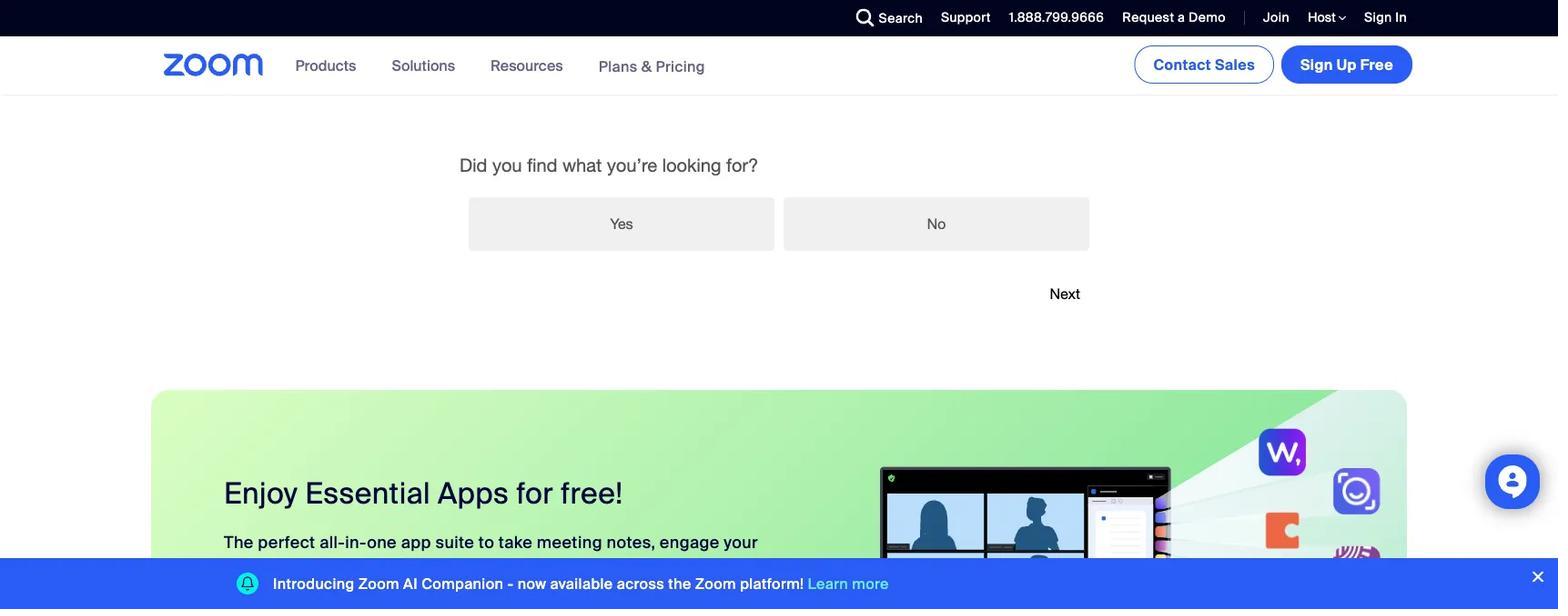 Task type: locate. For each thing, give the bounding box(es) containing it.
now
[[518, 575, 546, 594]]

0 vertical spatial sign
[[1364, 9, 1392, 26]]

1.888.799.9666 button
[[995, 0, 1109, 36], [1009, 9, 1104, 26]]

join link
[[1250, 0, 1294, 36], [1263, 9, 1290, 26]]

deliver
[[473, 557, 527, 578]]

sign in link
[[1351, 0, 1416, 36], [1364, 9, 1407, 26]]

join link up meetings navigation
[[1263, 9, 1290, 26]]

1 horizontal spatial to
[[598, 557, 614, 578]]

host button
[[1308, 9, 1346, 26]]

to down notes,
[[598, 557, 614, 578]]

sign for sign up free
[[1301, 55, 1333, 74]]

to
[[479, 532, 494, 553], [598, 557, 614, 578]]

the perfect all-in-one app suite to take meeting notes, engage your team with interactive activities, deliver insights to improve customer conversations, and more!
[[224, 532, 762, 602]]

resources
[[491, 56, 563, 75]]

zoom
[[358, 575, 399, 594], [695, 575, 736, 594]]

sign left in
[[1364, 9, 1392, 26]]

request a demo link
[[1109, 0, 1230, 36], [1122, 9, 1226, 26]]

app
[[401, 532, 431, 553]]

plans & pricing link
[[599, 57, 705, 76], [599, 57, 705, 76]]

with
[[268, 557, 301, 578]]

team
[[224, 557, 264, 578]]

interactive
[[305, 557, 389, 578]]

request a demo
[[1122, 9, 1226, 26]]

sign up free button
[[1281, 46, 1413, 84]]

for
[[516, 475, 553, 513]]

search
[[879, 10, 923, 26]]

improve
[[618, 557, 682, 578]]

search button
[[842, 0, 927, 36]]

all-
[[320, 532, 345, 553]]

contact
[[1154, 55, 1211, 74]]

0 horizontal spatial sign
[[1301, 55, 1333, 74]]

host
[[1308, 9, 1339, 26]]

sign in
[[1364, 9, 1407, 26]]

solutions
[[392, 56, 455, 75]]

meeting
[[537, 532, 602, 553]]

0 vertical spatial to
[[479, 532, 494, 553]]

enjoy essential apps for free!
[[224, 475, 623, 513]]

conversations,
[[224, 581, 340, 602]]

more
[[852, 575, 889, 594]]

in-
[[345, 532, 367, 553]]

1 horizontal spatial sign
[[1364, 9, 1392, 26]]

sign inside button
[[1301, 55, 1333, 74]]

take
[[499, 532, 533, 553]]

more!
[[378, 581, 424, 602]]

customer
[[686, 557, 762, 578]]

banner
[[142, 36, 1416, 96]]

the
[[668, 575, 691, 594]]

product information navigation
[[282, 36, 719, 96]]

solutions button
[[392, 36, 463, 95]]

enjoy
[[224, 475, 298, 513]]

learn more link
[[808, 575, 889, 594]]

zoom right the the
[[695, 575, 736, 594]]

zoom left ai
[[358, 575, 399, 594]]

sign left 'up'
[[1301, 55, 1333, 74]]

insights
[[531, 557, 594, 578]]

0 horizontal spatial zoom
[[358, 575, 399, 594]]

suite
[[436, 532, 474, 553]]

up
[[1337, 55, 1357, 74]]

apps
[[438, 475, 509, 513]]

join link left host
[[1250, 0, 1294, 36]]

sign
[[1364, 9, 1392, 26], [1301, 55, 1333, 74]]

to up "deliver"
[[479, 532, 494, 553]]

plans
[[599, 57, 638, 76]]

notes,
[[607, 532, 656, 553]]

1 vertical spatial sign
[[1301, 55, 1333, 74]]

1 vertical spatial to
[[598, 557, 614, 578]]

1 horizontal spatial zoom
[[695, 575, 736, 594]]

support link
[[927, 0, 995, 36], [941, 9, 991, 26]]



Task type: describe. For each thing, give the bounding box(es) containing it.
meetings navigation
[[1131, 36, 1416, 87]]

contact sales link
[[1134, 46, 1274, 84]]

free!
[[561, 475, 623, 513]]

0 horizontal spatial to
[[479, 532, 494, 553]]

learn
[[808, 575, 848, 594]]

and
[[344, 581, 374, 602]]

essential
[[305, 475, 430, 513]]

one
[[367, 532, 397, 553]]

products button
[[295, 36, 364, 95]]

products
[[295, 56, 356, 75]]

sales
[[1215, 55, 1255, 74]]

companion
[[422, 575, 504, 594]]

engage
[[660, 532, 720, 553]]

1.888.799.9666
[[1009, 9, 1104, 26]]

request
[[1122, 9, 1174, 26]]

available
[[550, 575, 613, 594]]

1 zoom from the left
[[358, 575, 399, 594]]

resources button
[[491, 36, 571, 95]]

a
[[1178, 9, 1185, 26]]

sign for sign in
[[1364, 9, 1392, 26]]

platform!
[[740, 575, 804, 594]]

introducing zoom ai companion - now available across the zoom platform! learn more
[[273, 575, 889, 594]]

sign up free
[[1301, 55, 1393, 74]]

introducing
[[273, 575, 355, 594]]

zoom logo image
[[164, 54, 264, 76]]

contact sales
[[1154, 55, 1255, 74]]

demo
[[1189, 9, 1226, 26]]

perfect
[[258, 532, 315, 553]]

free
[[1360, 55, 1393, 74]]

in
[[1395, 9, 1407, 26]]

the
[[224, 532, 254, 553]]

ai
[[403, 575, 418, 594]]

2 zoom from the left
[[695, 575, 736, 594]]

pricing
[[656, 57, 705, 76]]

activities,
[[393, 557, 469, 578]]

-
[[507, 575, 514, 594]]

banner containing contact sales
[[142, 36, 1416, 96]]

&
[[641, 57, 652, 76]]

across
[[617, 575, 664, 594]]

your
[[724, 532, 758, 553]]

join
[[1263, 9, 1290, 26]]

support
[[941, 9, 991, 26]]

plans & pricing
[[599, 57, 705, 76]]



Task type: vqa. For each thing, say whether or not it's contained in the screenshot.
app on the left
yes



